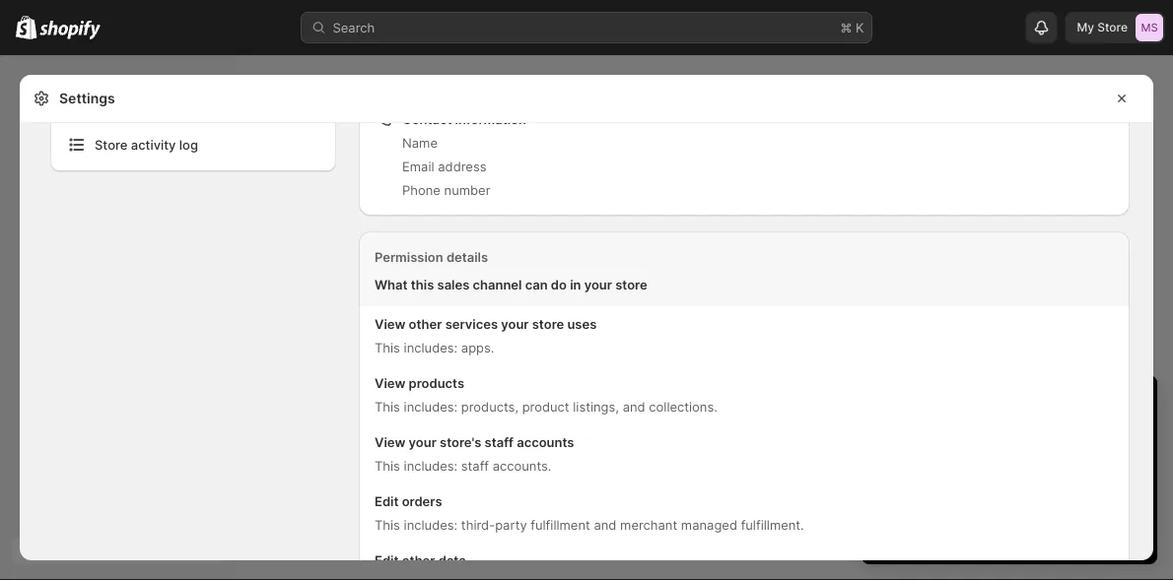 Task type: locate. For each thing, give the bounding box(es) containing it.
fulfillment
[[531, 518, 590, 533]]

your inside view your store's staff accounts this includes: staff accounts.
[[409, 435, 437, 450]]

1 vertical spatial other
[[402, 553, 435, 568]]

includes: up orders
[[404, 458, 458, 474]]

2 view from the top
[[375, 376, 406, 391]]

2 horizontal spatial store
[[937, 488, 968, 503]]

1 horizontal spatial and
[[623, 399, 645, 415]]

my
[[1077, 20, 1094, 35]]

includes: down products
[[404, 399, 458, 415]]

0 vertical spatial other
[[409, 316, 442, 332]]

1 vertical spatial store
[[95, 137, 128, 152]]

data
[[438, 553, 466, 568]]

features
[[1065, 488, 1115, 503]]

0 vertical spatial staff
[[485, 435, 514, 450]]

view down what
[[375, 316, 406, 332]]

your down the what this sales channel can do in your store
[[501, 316, 529, 332]]

this
[[375, 340, 400, 355], [375, 399, 400, 415], [375, 458, 400, 474], [375, 518, 400, 533]]

2 horizontal spatial and
[[971, 488, 994, 503]]

your left store's
[[409, 435, 437, 450]]

1 vertical spatial edit
[[375, 553, 399, 568]]

contact
[[402, 111, 452, 127]]

view inside view your store's staff accounts this includes: staff accounts.
[[375, 435, 406, 450]]

includes:
[[404, 340, 458, 355], [404, 399, 458, 415], [404, 458, 458, 474], [404, 518, 458, 533]]

your up features
[[1106, 468, 1132, 484]]

and right "listings,"
[[623, 399, 645, 415]]

your
[[584, 277, 612, 292], [501, 316, 529, 332], [409, 435, 437, 450], [1106, 468, 1132, 484]]

my store
[[1077, 20, 1128, 35]]

view other services your store uses this includes: apps.
[[375, 316, 597, 355]]

other inside view other services your store uses this includes: apps.
[[409, 316, 442, 332]]

store left 'activity'
[[95, 137, 128, 152]]

and for edit orders this includes: third-party fulfillment and merchant managed fulfillment.
[[594, 518, 617, 533]]

store right online
[[937, 488, 968, 503]]

edit inside edit orders this includes: third-party fulfillment and merchant managed fulfillment.
[[375, 494, 399, 509]]

1 vertical spatial and
[[971, 488, 994, 503]]

other
[[409, 316, 442, 332], [402, 553, 435, 568]]

includes: inside edit orders this includes: third-party fulfillment and merchant managed fulfillment.
[[404, 518, 458, 533]]

your inside to customize your online store and add bonus features
[[1106, 468, 1132, 484]]

online
[[897, 488, 933, 503]]

store right the my
[[1097, 20, 1128, 35]]

1 horizontal spatial store
[[615, 277, 647, 292]]

edit left orders
[[375, 494, 399, 509]]

name
[[402, 135, 438, 150]]

view
[[375, 316, 406, 332], [375, 376, 406, 391], [375, 435, 406, 450]]

view inside view products this includes: products, product listings, and collections.
[[375, 376, 406, 391]]

0 vertical spatial store
[[615, 277, 647, 292]]

view left products
[[375, 376, 406, 391]]

and left the add
[[971, 488, 994, 503]]

settings
[[59, 90, 115, 107]]

view up orders
[[375, 435, 406, 450]]

0 horizontal spatial store
[[532, 316, 564, 332]]

⌘ k
[[840, 20, 864, 35]]

includes: inside view products this includes: products, product listings, and collections.
[[404, 399, 458, 415]]

third-
[[461, 518, 495, 533]]

k
[[856, 20, 864, 35]]

and
[[623, 399, 645, 415], [971, 488, 994, 503], [594, 518, 617, 533]]

channel
[[473, 277, 522, 292]]

other down this on the left of the page
[[409, 316, 442, 332]]

this
[[411, 277, 434, 292]]

and for view products this includes: products, product listings, and collections.
[[623, 399, 645, 415]]

details
[[446, 249, 488, 265]]

this inside view your store's staff accounts this includes: staff accounts.
[[375, 458, 400, 474]]

0 vertical spatial view
[[375, 316, 406, 332]]

email
[[402, 159, 434, 174]]

and inside edit orders this includes: third-party fulfillment and merchant managed fulfillment.
[[594, 518, 617, 533]]

number
[[444, 182, 490, 198]]

0 vertical spatial edit
[[375, 494, 399, 509]]

1 horizontal spatial store
[[1097, 20, 1128, 35]]

activity
[[131, 137, 176, 152]]

1 view from the top
[[375, 316, 406, 332]]

includes: down orders
[[404, 518, 458, 533]]

1 this from the top
[[375, 340, 400, 355]]

your right in
[[584, 277, 612, 292]]

4 includes: from the top
[[404, 518, 458, 533]]

store right in
[[615, 277, 647, 292]]

0 horizontal spatial and
[[594, 518, 617, 533]]

0 vertical spatial store
[[1097, 20, 1128, 35]]

2 vertical spatial view
[[375, 435, 406, 450]]

view for view products this includes: products, product listings, and collections.
[[375, 376, 406, 391]]

managed
[[681, 518, 737, 533]]

this inside view products this includes: products, product listings, and collections.
[[375, 399, 400, 415]]

contact information name email address phone number
[[402, 111, 526, 198]]

1 vertical spatial view
[[375, 376, 406, 391]]

other for data
[[402, 553, 435, 568]]

store activity log
[[95, 137, 198, 152]]

0 vertical spatial and
[[623, 399, 645, 415]]

2 vertical spatial and
[[594, 518, 617, 533]]

2 includes: from the top
[[404, 399, 458, 415]]

4 this from the top
[[375, 518, 400, 533]]

other left data
[[402, 553, 435, 568]]

other for services
[[409, 316, 442, 332]]

and left merchant
[[594, 518, 617, 533]]

fulfillment.
[[741, 518, 804, 533]]

store's
[[440, 435, 481, 450]]

3 this from the top
[[375, 458, 400, 474]]

view for view other services your store uses this includes: apps.
[[375, 316, 406, 332]]

to customize your online store and add bonus features
[[897, 468, 1132, 503]]

2 edit from the top
[[375, 553, 399, 568]]

store inside settings dialog
[[95, 137, 128, 152]]

includes: inside view other services your store uses this includes: apps.
[[404, 340, 458, 355]]

and inside to customize your online store and add bonus features
[[971, 488, 994, 503]]

1 edit from the top
[[375, 494, 399, 509]]

dialog
[[1161, 75, 1173, 581]]

2 vertical spatial store
[[937, 488, 968, 503]]

0 horizontal spatial store
[[95, 137, 128, 152]]

1 vertical spatial store
[[532, 316, 564, 332]]

store left uses
[[532, 316, 564, 332]]

edit other data
[[375, 553, 466, 568]]

store inside to customize your online store and add bonus features
[[937, 488, 968, 503]]

edit
[[375, 494, 399, 509], [375, 553, 399, 568]]

view inside view other services your store uses this includes: apps.
[[375, 316, 406, 332]]

staff down store's
[[461, 458, 489, 474]]

3 includes: from the top
[[404, 458, 458, 474]]

search
[[333, 20, 375, 35]]

apps.
[[461, 340, 494, 355]]

store
[[1097, 20, 1128, 35], [95, 137, 128, 152]]

in
[[570, 277, 581, 292]]

staff
[[485, 435, 514, 450], [461, 458, 489, 474]]

store for view other services your store uses this includes: apps.
[[532, 316, 564, 332]]

staff up the accounts.
[[485, 435, 514, 450]]

uses
[[567, 316, 597, 332]]

store inside view other services your store uses this includes: apps.
[[532, 316, 564, 332]]

bonus
[[1025, 488, 1062, 503]]

shopify image
[[16, 15, 37, 39]]

edit left data
[[375, 553, 399, 568]]

store
[[615, 277, 647, 292], [532, 316, 564, 332], [937, 488, 968, 503]]

3 view from the top
[[375, 435, 406, 450]]

1 includes: from the top
[[404, 340, 458, 355]]

2 this from the top
[[375, 399, 400, 415]]

includes: up products
[[404, 340, 458, 355]]

and inside view products this includes: products, product listings, and collections.
[[623, 399, 645, 415]]



Task type: describe. For each thing, give the bounding box(es) containing it.
orders
[[402, 494, 442, 509]]

edit orders this includes: third-party fulfillment and merchant managed fulfillment.
[[375, 494, 804, 533]]

address
[[438, 159, 487, 174]]

store activity log link
[[63, 131, 323, 159]]

store for to customize your online store and add bonus features
[[937, 488, 968, 503]]

collections.
[[649, 399, 718, 415]]

what this sales channel can do in your store
[[375, 277, 647, 292]]

log
[[179, 137, 198, 152]]

my store image
[[1136, 14, 1163, 41]]

⌘
[[840, 20, 852, 35]]

permission
[[375, 249, 443, 265]]

products,
[[461, 399, 519, 415]]

information
[[455, 111, 526, 127]]

view products this includes: products, product listings, and collections.
[[375, 376, 718, 415]]

add
[[998, 488, 1021, 503]]

party
[[495, 518, 527, 533]]

do
[[551, 277, 567, 292]]

what
[[375, 277, 408, 292]]

product
[[522, 399, 569, 415]]

your inside view other services your store uses this includes: apps.
[[501, 316, 529, 332]]

accounts.
[[493, 458, 552, 474]]

3 days left in your trial element
[[862, 427, 1157, 565]]

products
[[409, 376, 464, 391]]

view for view your store's staff accounts this includes: staff accounts.
[[375, 435, 406, 450]]

edit for edit orders this includes: third-party fulfillment and merchant managed fulfillment.
[[375, 494, 399, 509]]

phone
[[402, 182, 441, 198]]

customize
[[1040, 468, 1102, 484]]

shopify image
[[40, 20, 101, 40]]

to
[[1024, 468, 1036, 484]]

accounts
[[517, 435, 574, 450]]

this inside view other services your store uses this includes: apps.
[[375, 340, 400, 355]]

edit for edit other data
[[375, 553, 399, 568]]

sales
[[437, 277, 470, 292]]

listings,
[[573, 399, 619, 415]]

can
[[525, 277, 548, 292]]

view your store's staff accounts this includes: staff accounts.
[[375, 435, 574, 474]]

this inside edit orders this includes: third-party fulfillment and merchant managed fulfillment.
[[375, 518, 400, 533]]

permission details
[[375, 249, 488, 265]]

settings dialog
[[20, 0, 1153, 581]]

merchant
[[620, 518, 677, 533]]

1 vertical spatial staff
[[461, 458, 489, 474]]

includes: inside view your store's staff accounts this includes: staff accounts.
[[404, 458, 458, 474]]

services
[[445, 316, 498, 332]]



Task type: vqa. For each thing, say whether or not it's contained in the screenshot.
orders
yes



